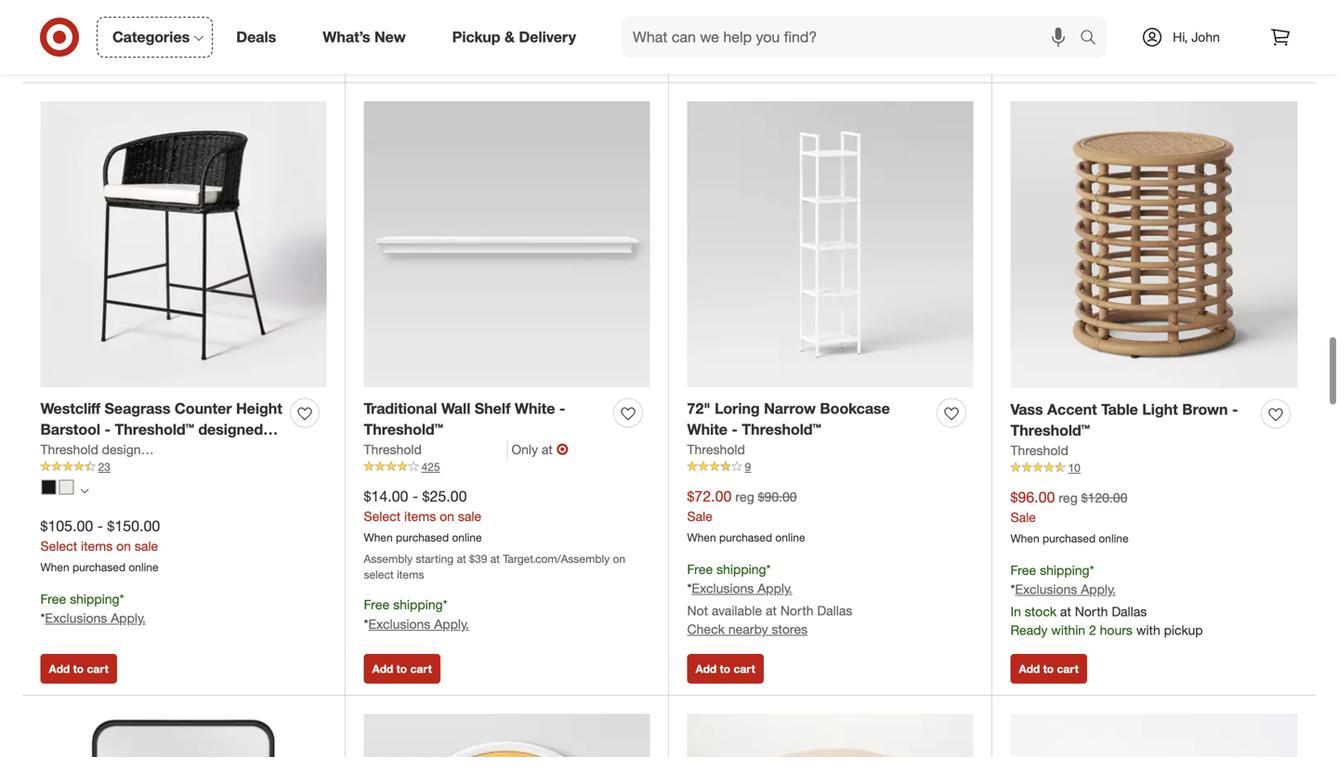 Task type: locate. For each thing, give the bounding box(es) containing it.
to
[[73, 49, 84, 63], [720, 49, 731, 63], [1043, 49, 1054, 63], [73, 662, 84, 676], [397, 662, 407, 676], [720, 662, 731, 676], [1043, 662, 1054, 676]]

cart
[[87, 49, 109, 63], [734, 49, 756, 63], [1057, 49, 1079, 63], [87, 662, 109, 676], [410, 662, 432, 676], [734, 662, 756, 676], [1057, 662, 1079, 676]]

dallas
[[817, 603, 853, 619], [1112, 604, 1147, 620]]

search
[[1072, 30, 1116, 48]]

free down $105.00 - $150.00 select items on sale when purchased online
[[40, 591, 66, 607]]

add to cart button
[[40, 41, 117, 71], [687, 41, 764, 71], [1011, 41, 1087, 71], [40, 654, 117, 684], [364, 654, 440, 684], [687, 654, 764, 684], [1011, 654, 1087, 684]]

north inside free shipping * * exclusions apply. not available at north dallas check nearby stores
[[781, 603, 814, 619]]

designed down 'counter'
[[198, 421, 263, 439]]

items down assembly
[[397, 568, 424, 582]]

1 vertical spatial white
[[687, 421, 728, 439]]

1 horizontal spatial free shipping * * exclusions apply.
[[364, 597, 469, 632]]

0 horizontal spatial threshold link
[[364, 441, 508, 459]]

online down the $90.00
[[776, 531, 805, 545]]

1 horizontal spatial select
[[364, 508, 401, 525]]

with down barstool
[[40, 442, 70, 460]]

north for $72.00
[[781, 603, 814, 619]]

0 vertical spatial check
[[1011, 9, 1048, 25]]

on down $25.00
[[440, 508, 454, 525]]

0 vertical spatial with
[[40, 442, 70, 460]]

- up 'studio'
[[105, 421, 111, 439]]

threshold designed w/studio mcgee link
[[40, 441, 257, 459]]

reg inside '$72.00 reg $90.00 sale when purchased online'
[[736, 489, 755, 505]]

apply. inside free shipping * * exclusions apply. in stock at  north dallas ready within 2 hours with pickup
[[1081, 582, 1116, 598]]

north
[[781, 603, 814, 619], [1075, 604, 1108, 620]]

1 horizontal spatial stores
[[1095, 9, 1131, 25]]

0 horizontal spatial check nearby stores button
[[687, 621, 808, 639]]

elroy round velvet ottoman with wooden legs - threshold™ designed with studio mcgee image
[[687, 714, 974, 758], [687, 714, 974, 758]]

select
[[364, 508, 401, 525], [40, 538, 77, 554]]

select inside $14.00 - $25.00 select items on sale when purchased online assembly starting at $39 at target.com/assembly  on select items
[[364, 508, 401, 525]]

0 horizontal spatial north
[[781, 603, 814, 619]]

threshold link up 10
[[1011, 441, 1069, 460]]

1 horizontal spatial with
[[1137, 622, 1161, 639]]

threshold™ inside vass accent table light brown - threshold™
[[1011, 422, 1090, 440]]

reg down 9
[[736, 489, 755, 505]]

vass accent table light brown - threshold™ image
[[1011, 101, 1298, 388], [1011, 101, 1298, 388]]

black image
[[41, 480, 56, 495]]

in
[[1011, 604, 1021, 620]]

- inside traditional wall shelf white - threshold™
[[559, 399, 565, 418]]

available
[[712, 603, 762, 619]]

check
[[1011, 9, 1048, 25], [687, 621, 725, 638]]

stores
[[1095, 9, 1131, 25], [772, 621, 808, 638]]

at inside free shipping * * exclusions apply. in stock at  north dallas ready within 2 hours with pickup
[[1060, 604, 1072, 620]]

threshold
[[40, 441, 98, 458], [364, 441, 422, 458], [687, 441, 745, 458], [1011, 442, 1069, 459]]

check nearby stores button up search
[[1011, 8, 1131, 27]]

white up only at ¬
[[515, 399, 555, 418]]

1 horizontal spatial on
[[440, 508, 454, 525]]

purchased
[[396, 531, 449, 545], [719, 531, 772, 545], [1043, 532, 1096, 546], [72, 560, 126, 574]]

1 horizontal spatial check nearby stores button
[[1011, 8, 1131, 27]]

- inside westcliff seagrass counter height barstool - threshold™ designed with studio mcgee
[[105, 421, 111, 439]]

select down $14.00
[[364, 508, 401, 525]]

threshold™ down accent
[[1011, 422, 1090, 440]]

vass accent table light brown - threshold™
[[1011, 400, 1239, 440]]

purchased down the $90.00
[[719, 531, 772, 545]]

0 horizontal spatial select
[[40, 538, 77, 554]]

free for $96.00
[[1011, 562, 1037, 578]]

0 horizontal spatial check
[[687, 621, 725, 638]]

threshold™ for 72"
[[742, 421, 822, 439]]

on for $150.00
[[116, 538, 131, 554]]

threshold™ inside 72" loring narrow bookcase white - threshold™
[[742, 421, 822, 439]]

24" x 36" rectangular decorative mirror with rounded corners - threshold™ designed with studio mcgee image
[[40, 714, 327, 758], [40, 714, 327, 758]]

check left search button
[[1011, 9, 1048, 25]]

425 link
[[364, 459, 650, 475]]

shipping up available
[[717, 561, 766, 577]]

exclusions up stock
[[1015, 582, 1078, 598]]

exclusions inside free shipping * * exclusions apply. not available at north dallas check nearby stores
[[692, 581, 754, 597]]

sale down $72.00
[[687, 508, 713, 525]]

items inside $105.00 - $150.00 select items on sale when purchased online
[[81, 538, 113, 554]]

pickup
[[452, 28, 501, 46]]

- right $105.00
[[97, 517, 103, 535]]

exclusions apply. link up available
[[692, 581, 793, 597]]

items down $105.00
[[81, 538, 113, 554]]

light
[[1143, 400, 1178, 419]]

reg inside $96.00 reg $120.00 sale when purchased online
[[1059, 490, 1078, 506]]

sale down $25.00
[[458, 508, 482, 525]]

&
[[505, 28, 515, 46]]

$72.00 reg $90.00 sale when purchased online
[[687, 488, 805, 545]]

free up not
[[687, 561, 713, 577]]

1 vertical spatial nearby
[[729, 621, 768, 638]]

threshold link for vass accent table light brown - threshold™
[[1011, 441, 1069, 460]]

0 horizontal spatial on
[[116, 538, 131, 554]]

exclusions inside free shipping * * exclusions apply. in stock at  north dallas ready within 2 hours with pickup
[[1015, 582, 1078, 598]]

westcliff seagrass counter height barstool - threshold™ designed with studio mcgee image
[[40, 101, 327, 387], [40, 101, 327, 387]]

apply. inside free shipping * * exclusions apply. not available at north dallas check nearby stores
[[758, 581, 793, 597]]

1 vertical spatial designed
[[102, 441, 156, 458]]

nearby down available
[[729, 621, 768, 638]]

sale
[[458, 508, 482, 525], [135, 538, 158, 554]]

72" loring narrow bookcase white - threshold™
[[687, 399, 890, 439]]

1 vertical spatial select
[[40, 538, 77, 554]]

sale inside $105.00 - $150.00 select items on sale when purchased online
[[135, 538, 158, 554]]

sale inside $96.00 reg $120.00 sale when purchased online
[[1011, 509, 1036, 526]]

0 vertical spatial select
[[364, 508, 401, 525]]

apply. up available
[[758, 581, 793, 597]]

categories link
[[97, 17, 213, 58]]

at right available
[[766, 603, 777, 619]]

brown
[[1182, 400, 1228, 419]]

exclusions for $72.00
[[692, 581, 754, 597]]

purchased inside $96.00 reg $120.00 sale when purchased online
[[1043, 532, 1096, 546]]

threshold™ inside traditional wall shelf white - threshold™
[[364, 421, 443, 439]]

shipping inside free shipping * * exclusions apply. in stock at  north dallas ready within 2 hours with pickup
[[1040, 562, 1090, 578]]

check nearby stores
[[1011, 9, 1131, 25]]

threshold for left the threshold link
[[364, 441, 422, 458]]

on
[[440, 508, 454, 525], [116, 538, 131, 554], [613, 552, 626, 566]]

1 horizontal spatial north
[[1075, 604, 1108, 620]]

bookcase
[[820, 399, 890, 418]]

at left ¬
[[542, 441, 553, 458]]

threshold for vass accent table light brown - threshold™ the threshold link
[[1011, 442, 1069, 459]]

-
[[559, 399, 565, 418], [1232, 400, 1239, 419], [105, 421, 111, 439], [732, 421, 738, 439], [413, 488, 418, 506], [97, 517, 103, 535]]

apply.
[[758, 581, 793, 597], [1081, 582, 1116, 598], [111, 610, 146, 627], [434, 616, 469, 632]]

sale for $25.00
[[458, 508, 482, 525]]

1 vertical spatial with
[[1137, 622, 1161, 639]]

w/studio
[[159, 441, 211, 458]]

purchased down $120.00
[[1043, 532, 1096, 546]]

at up within
[[1060, 604, 1072, 620]]

hi,
[[1173, 29, 1188, 45]]

72" loring narrow bookcase white - threshold™ link
[[687, 398, 930, 441]]

apply. for $150.00
[[111, 610, 146, 627]]

0 horizontal spatial stores
[[772, 621, 808, 638]]

- left $25.00
[[413, 488, 418, 506]]

reg
[[736, 489, 755, 505], [1059, 490, 1078, 506]]

threshold up 10
[[1011, 442, 1069, 459]]

0 horizontal spatial nearby
[[729, 621, 768, 638]]

hours
[[1100, 622, 1133, 639]]

- inside $14.00 - $25.00 select items on sale when purchased online assembly starting at $39 at target.com/assembly  on select items
[[413, 488, 418, 506]]

at inside only at ¬
[[542, 441, 553, 458]]

threshold™ down the narrow
[[742, 421, 822, 439]]

dallas for $96.00
[[1112, 604, 1147, 620]]

studio
[[75, 442, 120, 460]]

select down $105.00
[[40, 538, 77, 554]]

$96.00 reg $120.00 sale when purchased online
[[1011, 489, 1129, 546]]

online down $120.00
[[1099, 532, 1129, 546]]

stock
[[1025, 604, 1057, 620]]

0 horizontal spatial dallas
[[817, 603, 853, 619]]

0 horizontal spatial sale
[[135, 538, 158, 554]]

1 horizontal spatial white
[[687, 421, 728, 439]]

on right target.com/assembly
[[613, 552, 626, 566]]

free inside free shipping * * exclusions apply. not available at north dallas check nearby stores
[[687, 561, 713, 577]]

1 horizontal spatial mcgee
[[215, 441, 257, 458]]

1 horizontal spatial reg
[[1059, 490, 1078, 506]]

nearby
[[1052, 9, 1092, 25], [729, 621, 768, 638]]

425
[[422, 460, 440, 474]]

exclusions up available
[[692, 581, 754, 597]]

lynwood square upholstered cube ottoman - threshold™ designed with studio mcgee image
[[1011, 714, 1298, 758], [1011, 714, 1298, 758]]

online up $39
[[452, 531, 482, 545]]

purchased inside $105.00 - $150.00 select items on sale when purchased online
[[72, 560, 126, 574]]

on for $25.00
[[440, 508, 454, 525]]

1 horizontal spatial threshold link
[[687, 441, 745, 459]]

dallas inside free shipping * * exclusions apply. in stock at  north dallas ready within 2 hours with pickup
[[1112, 604, 1147, 620]]

on down $150.00
[[116, 538, 131, 554]]

north right available
[[781, 603, 814, 619]]

- inside vass accent table light brown - threshold™
[[1232, 400, 1239, 419]]

threshold™ down traditional
[[364, 421, 443, 439]]

1 vertical spatial stores
[[772, 621, 808, 638]]

nearby up search
[[1052, 9, 1092, 25]]

2
[[1089, 622, 1097, 639]]

apply. for $90.00
[[758, 581, 793, 597]]

threshold™ up threshold designed w/studio mcgee on the left
[[115, 421, 194, 439]]

0 horizontal spatial free shipping * * exclusions apply.
[[40, 591, 146, 627]]

2 horizontal spatial threshold link
[[1011, 441, 1069, 460]]

reg for $96.00
[[1059, 490, 1078, 506]]

search button
[[1072, 17, 1116, 61]]

sale down $96.00
[[1011, 509, 1036, 526]]

1 horizontal spatial sale
[[458, 508, 482, 525]]

threshold down barstool
[[40, 441, 98, 458]]

free shipping * * exclusions apply. not available at north dallas check nearby stores
[[687, 561, 853, 638]]

free down 'select'
[[364, 597, 390, 613]]

0 vertical spatial items
[[404, 508, 436, 525]]

sale inside $14.00 - $25.00 select items on sale when purchased online assembly starting at $39 at target.com/assembly  on select items
[[458, 508, 482, 525]]

$90.00
[[758, 489, 797, 505]]

pickup & delivery
[[452, 28, 576, 46]]

threshold™ for vass
[[1011, 422, 1090, 440]]

purchased down $105.00
[[72, 560, 126, 574]]

1 horizontal spatial sale
[[1011, 509, 1036, 526]]

white down 72"
[[687, 421, 728, 439]]

online
[[452, 531, 482, 545], [776, 531, 805, 545], [1099, 532, 1129, 546], [129, 560, 159, 574]]

1 horizontal spatial dallas
[[1112, 604, 1147, 620]]

threshold link for 72" loring narrow bookcase white - threshold™
[[687, 441, 745, 459]]

0 horizontal spatial white
[[515, 399, 555, 418]]

designed up 23
[[102, 441, 156, 458]]

1 horizontal spatial nearby
[[1052, 9, 1092, 25]]

threshold™ inside westcliff seagrass counter height barstool - threshold™ designed with studio mcgee
[[115, 421, 194, 439]]

on inside $105.00 - $150.00 select items on sale when purchased online
[[116, 538, 131, 554]]

sale inside '$72.00 reg $90.00 sale when purchased online'
[[687, 508, 713, 525]]

shipping up stock
[[1040, 562, 1090, 578]]

when down $72.00
[[687, 531, 716, 545]]

1 vertical spatial check
[[687, 621, 725, 638]]

apply. down $105.00 - $150.00 select items on sale when purchased online
[[111, 610, 146, 627]]

0 horizontal spatial with
[[40, 442, 70, 460]]

shipping
[[717, 561, 766, 577], [1040, 562, 1090, 578], [70, 591, 120, 607], [393, 597, 443, 613]]

dallas inside free shipping * * exclusions apply. not available at north dallas check nearby stores
[[817, 603, 853, 619]]

sale down $150.00
[[135, 538, 158, 554]]

traditional wall shelf white - threshold™ image
[[364, 101, 650, 387], [364, 101, 650, 387]]

0 vertical spatial check nearby stores button
[[1011, 8, 1131, 27]]

free for $105.00
[[40, 591, 66, 607]]

free up in at the bottom right of page
[[1011, 562, 1037, 578]]

threshold up 9
[[687, 441, 745, 458]]

when down $105.00
[[40, 560, 69, 574]]

free shipping * * exclusions apply.
[[40, 591, 146, 627], [364, 597, 469, 632]]

purchased up starting
[[396, 531, 449, 545]]

with inside free shipping * * exclusions apply. in stock at  north dallas ready within 2 hours with pickup
[[1137, 622, 1161, 639]]

shipping inside free shipping * * exclusions apply. not available at north dallas check nearby stores
[[717, 561, 766, 577]]

0 vertical spatial nearby
[[1052, 9, 1092, 25]]

at right $39
[[490, 552, 500, 566]]

0 vertical spatial white
[[515, 399, 555, 418]]

exclusions apply. link
[[692, 581, 793, 597], [1015, 582, 1116, 598], [45, 610, 146, 627], [368, 616, 469, 632]]

add
[[49, 49, 70, 63], [696, 49, 717, 63], [1019, 49, 1040, 63], [49, 662, 70, 676], [372, 662, 393, 676], [696, 662, 717, 676], [1019, 662, 1040, 676]]

north up 2
[[1075, 604, 1108, 620]]

free shipping * * exclusions apply. down $105.00 - $150.00 select items on sale when purchased online
[[40, 591, 146, 627]]

exclusions for $105.00
[[45, 610, 107, 627]]

$14.00 - $25.00 select items on sale when purchased online assembly starting at $39 at target.com/assembly  on select items
[[364, 488, 626, 582]]

online down $150.00
[[129, 560, 159, 574]]

check down not
[[687, 621, 725, 638]]

height
[[236, 399, 282, 418]]

1 vertical spatial check nearby stores button
[[687, 621, 808, 639]]

1 vertical spatial items
[[81, 538, 113, 554]]

select for $105.00
[[40, 538, 77, 554]]

north inside free shipping * * exclusions apply. in stock at  north dallas ready within 2 hours with pickup
[[1075, 604, 1108, 620]]

23
[[98, 460, 110, 474]]

shelf
[[475, 399, 511, 418]]

- down loring at the right of the page
[[732, 421, 738, 439]]

0 horizontal spatial reg
[[736, 489, 755, 505]]

10
[[1068, 461, 1081, 475]]

north for $96.00
[[1075, 604, 1108, 620]]

john
[[1192, 29, 1220, 45]]

free inside free shipping * * exclusions apply. in stock at  north dallas ready within 2 hours with pickup
[[1011, 562, 1037, 578]]

with right hours in the right of the page
[[1137, 622, 1161, 639]]

check nearby stores button down available
[[687, 621, 808, 639]]

deals link
[[220, 17, 300, 58]]

1 horizontal spatial designed
[[198, 421, 263, 439]]

traditional wall shelf white - threshold™ link
[[364, 398, 606, 441]]

1 vertical spatial sale
[[135, 538, 158, 554]]

select inside $105.00 - $150.00 select items on sale when purchased online
[[40, 538, 77, 554]]

threshold link up 425
[[364, 441, 508, 459]]

threshold link up 9
[[687, 441, 745, 459]]

$120.00
[[1082, 490, 1128, 506]]

seagrass
[[105, 399, 171, 418]]

when down $96.00
[[1011, 532, 1040, 546]]

shipping down $105.00 - $150.00 select items on sale when purchased online
[[70, 591, 120, 607]]

free shipping * * exclusions apply. down 'select'
[[364, 597, 469, 632]]

threshold link
[[364, 441, 508, 459], [687, 441, 745, 459], [1011, 441, 1069, 460]]

reg down 10
[[1059, 490, 1078, 506]]

0 vertical spatial designed
[[198, 421, 263, 439]]

0 vertical spatial sale
[[458, 508, 482, 525]]

- up ¬
[[559, 399, 565, 418]]

apply. up 2
[[1081, 582, 1116, 598]]

exclusions down $105.00 - $150.00 select items on sale when purchased online
[[45, 610, 107, 627]]

when up assembly
[[364, 531, 393, 545]]

two tone layered circle kids' mirror white - pillowfort™ image
[[364, 714, 650, 758], [364, 714, 650, 758]]

westcliff
[[40, 399, 100, 418]]

items down $25.00
[[404, 508, 436, 525]]

exclusions for $96.00
[[1015, 582, 1078, 598]]

0 horizontal spatial mcgee
[[124, 442, 175, 460]]

0 horizontal spatial sale
[[687, 508, 713, 525]]

purchased inside '$72.00 reg $90.00 sale when purchased online'
[[719, 531, 772, 545]]

72" loring narrow bookcase white - threshold™ image
[[687, 101, 974, 387], [687, 101, 974, 387]]

select
[[364, 568, 394, 582]]

check inside free shipping * * exclusions apply. not available at north dallas check nearby stores
[[687, 621, 725, 638]]

add to cart
[[49, 49, 109, 63], [696, 49, 756, 63], [1019, 49, 1079, 63], [49, 662, 109, 676], [372, 662, 432, 676], [696, 662, 756, 676], [1019, 662, 1079, 676]]

- right brown
[[1232, 400, 1239, 419]]

threshold™
[[115, 421, 194, 439], [364, 421, 443, 439], [742, 421, 822, 439], [1011, 422, 1090, 440]]

what's new
[[323, 28, 406, 46]]

threshold up 425
[[364, 441, 422, 458]]

traditional wall shelf white - threshold™
[[364, 399, 565, 439]]

sponsored
[[279, 61, 334, 75]]

free shipping * * exclusions apply. for traditional wall shelf white - threshold™
[[364, 597, 469, 632]]

$39
[[469, 552, 487, 566]]

when inside $96.00 reg $120.00 sale when purchased online
[[1011, 532, 1040, 546]]

free shipping * * exclusions apply. in stock at  north dallas ready within 2 hours with pickup
[[1011, 562, 1203, 639]]



Task type: describe. For each thing, give the bounding box(es) containing it.
not
[[687, 603, 708, 619]]

assembly
[[364, 552, 413, 566]]

when inside $14.00 - $25.00 select items on sale when purchased online assembly starting at $39 at target.com/assembly  on select items
[[364, 531, 393, 545]]

counter
[[175, 399, 232, 418]]

designed inside westcliff seagrass counter height barstool - threshold™ designed with studio mcgee
[[198, 421, 263, 439]]

¬
[[557, 441, 569, 459]]

online inside $96.00 reg $120.00 sale when purchased online
[[1099, 532, 1129, 546]]

exclusions apply. link down $105.00 - $150.00 select items on sale when purchased online
[[45, 610, 146, 627]]

select for $14.00
[[364, 508, 401, 525]]

apply. down starting
[[434, 616, 469, 632]]

at left $39
[[457, 552, 466, 566]]

loring
[[715, 399, 760, 418]]

online inside '$72.00 reg $90.00 sale when purchased online'
[[776, 531, 805, 545]]

$105.00
[[40, 517, 93, 535]]

apply. for $120.00
[[1081, 582, 1116, 598]]

- inside 72" loring narrow bookcase white - threshold™
[[732, 421, 738, 439]]

threshold for the threshold link associated with 72" loring narrow bookcase white - threshold™
[[687, 441, 745, 458]]

free shipping * * exclusions apply. for westcliff seagrass counter height barstool - threshold™ designed with studio mcgee
[[40, 591, 146, 627]]

all colors element
[[80, 484, 89, 496]]

sale for $96.00
[[1011, 509, 1036, 526]]

purchased inside $14.00 - $25.00 select items on sale when purchased online assembly starting at $39 at target.com/assembly  on select items
[[396, 531, 449, 545]]

items for $150.00
[[81, 538, 113, 554]]

0 horizontal spatial designed
[[102, 441, 156, 458]]

traditional
[[364, 399, 437, 418]]

exclusions apply. link down 'select'
[[368, 616, 469, 632]]

$25.00
[[422, 488, 467, 506]]

within
[[1052, 622, 1086, 639]]

table
[[1102, 400, 1138, 419]]

only
[[512, 441, 538, 458]]

target.com/assembly
[[503, 552, 610, 566]]

$96.00
[[1011, 489, 1055, 507]]

$72.00
[[687, 488, 732, 506]]

what's
[[323, 28, 370, 46]]

at inside free shipping * * exclusions apply. not available at north dallas check nearby stores
[[766, 603, 777, 619]]

hi, john
[[1173, 29, 1220, 45]]

pickup
[[1164, 622, 1203, 639]]

nearby inside free shipping * * exclusions apply. not available at north dallas check nearby stores
[[729, 621, 768, 638]]

threshold™ for westcliff
[[115, 421, 194, 439]]

2 vertical spatial items
[[397, 568, 424, 582]]

only at ¬
[[512, 441, 569, 459]]

threshold for threshold designed w/studio mcgee
[[40, 441, 98, 458]]

shipping down starting
[[393, 597, 443, 613]]

narrow
[[764, 399, 816, 418]]

dallas for $72.00
[[817, 603, 853, 619]]

stores inside free shipping * * exclusions apply. not available at north dallas check nearby stores
[[772, 621, 808, 638]]

ready
[[1011, 622, 1048, 639]]

online inside $14.00 - $25.00 select items on sale when purchased online assembly starting at $39 at target.com/assembly  on select items
[[452, 531, 482, 545]]

when inside '$72.00 reg $90.00 sale when purchased online'
[[687, 531, 716, 545]]

threshold designed w/studio mcgee
[[40, 441, 257, 458]]

reg for $72.00
[[736, 489, 755, 505]]

shipping for $72.00
[[717, 561, 766, 577]]

accent
[[1048, 400, 1097, 419]]

10 link
[[1011, 460, 1298, 476]]

- inside $105.00 - $150.00 select items on sale when purchased online
[[97, 517, 103, 535]]

exclusions apply. link up stock
[[1015, 582, 1116, 598]]

72"
[[687, 399, 711, 418]]

white inside 72" loring narrow bookcase white - threshold™
[[687, 421, 728, 439]]

natural/black image
[[59, 480, 74, 495]]

9 link
[[687, 459, 974, 475]]

2 horizontal spatial on
[[613, 552, 626, 566]]

$14.00
[[364, 488, 408, 506]]

new
[[374, 28, 406, 46]]

$150.00
[[107, 517, 160, 535]]

when inside $105.00 - $150.00 select items on sale when purchased online
[[40, 560, 69, 574]]

exclusions down 'select'
[[368, 616, 431, 632]]

items for $25.00
[[404, 508, 436, 525]]

shipping for $105.00
[[70, 591, 120, 607]]

free for $72.00
[[687, 561, 713, 577]]

pickup & delivery link
[[437, 17, 600, 58]]

all colors image
[[80, 487, 89, 495]]

with inside westcliff seagrass counter height barstool - threshold™ designed with studio mcgee
[[40, 442, 70, 460]]

barstool
[[40, 421, 100, 439]]

westcliff seagrass counter height barstool - threshold™ designed with studio mcgee link
[[40, 398, 283, 460]]

categories
[[112, 28, 190, 46]]

sale for $72.00
[[687, 508, 713, 525]]

deals
[[236, 28, 276, 46]]

vass
[[1011, 400, 1043, 419]]

vass accent table light brown - threshold™ link
[[1011, 399, 1254, 441]]

shipping for $96.00
[[1040, 562, 1090, 578]]

starting
[[416, 552, 454, 566]]

1 horizontal spatial check
[[1011, 9, 1048, 25]]

mcgee inside westcliff seagrass counter height barstool - threshold™ designed with studio mcgee
[[124, 442, 175, 460]]

$105.00 - $150.00 select items on sale when purchased online
[[40, 517, 160, 574]]

westcliff seagrass counter height barstool - threshold™ designed with studio mcgee
[[40, 399, 282, 460]]

9
[[745, 460, 751, 474]]

wall
[[441, 399, 471, 418]]

delivery
[[519, 28, 576, 46]]

online inside $105.00 - $150.00 select items on sale when purchased online
[[129, 560, 159, 574]]

sale for $150.00
[[135, 538, 158, 554]]

23 link
[[40, 459, 327, 475]]

What can we help you find? suggestions appear below search field
[[622, 17, 1085, 58]]

0 vertical spatial stores
[[1095, 9, 1131, 25]]

what's new link
[[307, 17, 429, 58]]

white inside traditional wall shelf white - threshold™
[[515, 399, 555, 418]]



Task type: vqa. For each thing, say whether or not it's contained in the screenshot.
the left with
yes



